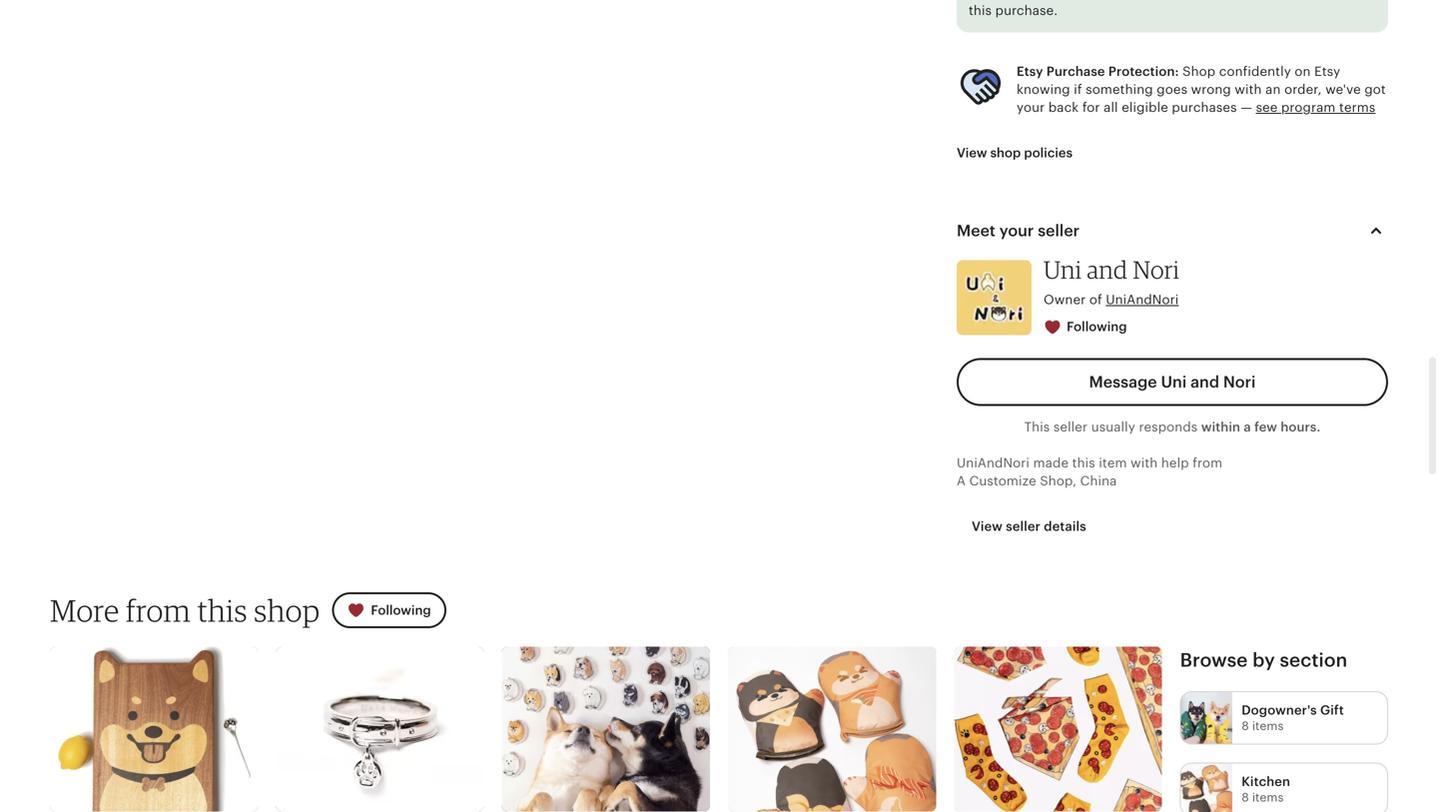 Task type: describe. For each thing, give the bounding box(es) containing it.
program
[[1282, 100, 1336, 115]]

shop confidently on etsy knowing if something goes wrong with an order, we've got your back for all eligible purchases —
[[1017, 64, 1386, 115]]

got
[[1365, 82, 1386, 97]]

uniandnori made this item with help from a customize shop, china
[[957, 455, 1223, 489]]

collar ring - s925 | sterling silver dog person's sweet gift doggo mom jewelry puppy lover wedding band unique pattern for pet owner image
[[276, 647, 484, 812]]

uni and nori image
[[957, 260, 1032, 335]]

goes
[[1157, 82, 1188, 97]]

0 vertical spatial following
[[1067, 319, 1127, 334]]

your inside shop confidently on etsy knowing if something goes wrong with an order, we've got your back for all eligible purchases —
[[1017, 100, 1045, 115]]

—
[[1241, 100, 1253, 115]]

shiba kitchen mitt - designed for shiba inu lover, quilted funny oven mitt, housewarming, christmas hostess gift, dog mom handmade aprons image
[[728, 647, 936, 812]]

uni inside button
[[1161, 373, 1187, 391]]

meet your seller button
[[939, 207, 1406, 255]]

kitchen 8 items
[[1242, 774, 1291, 804]]

policies
[[1024, 145, 1073, 160]]

message uni and nori
[[1089, 373, 1256, 391]]

more from this shop
[[50, 592, 320, 629]]

your inside dropdown button
[[1000, 222, 1034, 240]]

nori inside uni and nori owner of uniandnori
[[1133, 255, 1180, 284]]

view for view shop policies
[[957, 145, 987, 160]]

see program terms link
[[1256, 100, 1376, 115]]

responds
[[1139, 419, 1198, 434]]

shop
[[1183, 64, 1216, 79]]

1 vertical spatial from
[[126, 592, 191, 629]]

view seller details link
[[957, 508, 1102, 544]]

few
[[1255, 419, 1278, 434]]

view seller details
[[972, 519, 1087, 534]]

items inside kitchen 8 items
[[1252, 791, 1284, 804]]

something
[[1086, 82, 1153, 97]]

wrong
[[1191, 82, 1231, 97]]

purchases
[[1172, 100, 1237, 115]]

uniandnori inside uni and nori owner of uniandnori
[[1106, 292, 1179, 307]]

meet your seller
[[957, 222, 1080, 240]]

uni and nori owner of uniandnori
[[1044, 255, 1180, 307]]

0 horizontal spatial shop
[[254, 592, 320, 629]]

with inside shop confidently on etsy knowing if something goes wrong with an order, we've got your back for all eligible purchases —
[[1235, 82, 1262, 97]]

confidently
[[1219, 64, 1291, 79]]

knowing
[[1017, 82, 1071, 97]]

made
[[1033, 455, 1069, 470]]

etsy purchase protection:
[[1017, 64, 1179, 79]]

more
[[50, 592, 119, 629]]

view for view seller details
[[972, 519, 1003, 534]]

this seller usually responds within a few hours.
[[1024, 419, 1321, 434]]

this for made
[[1072, 455, 1096, 470]]

message uni and nori button
[[957, 358, 1388, 406]]

a
[[1244, 419, 1251, 434]]

order,
[[1285, 82, 1322, 97]]

message
[[1089, 373, 1157, 391]]

nori inside button
[[1224, 373, 1256, 391]]

if
[[1074, 82, 1082, 97]]

within
[[1202, 419, 1241, 434]]

this
[[1024, 419, 1050, 434]]

china
[[1080, 474, 1117, 489]]

and inside uni and nori owner of uniandnori
[[1087, 255, 1128, 284]]

owner
[[1044, 292, 1086, 307]]



Task type: locate. For each thing, give the bounding box(es) containing it.
dogowner's gift 8 items
[[1242, 703, 1344, 733]]

back
[[1049, 100, 1079, 115]]

8 inside dogowner's gift 8 items
[[1242, 719, 1249, 733]]

1 items from the top
[[1252, 719, 1284, 733]]

shop inside 'button'
[[990, 145, 1021, 160]]

shop
[[990, 145, 1021, 160], [254, 592, 320, 629]]

view inside 'button'
[[957, 145, 987, 160]]

uniandnori right of
[[1106, 292, 1179, 307]]

on
[[1295, 64, 1311, 79]]

items
[[1252, 719, 1284, 733], [1252, 791, 1284, 804]]

2 items from the top
[[1252, 791, 1284, 804]]

usually
[[1091, 419, 1136, 434]]

0 vertical spatial uniandnori
[[1106, 292, 1179, 307]]

this
[[1072, 455, 1096, 470], [197, 592, 248, 629]]

1 vertical spatial 8
[[1242, 791, 1249, 804]]

see more listings in the kitchen section image
[[1181, 764, 1233, 812]]

0 vertical spatial seller
[[1038, 222, 1080, 240]]

8
[[1242, 719, 1249, 733], [1242, 791, 1249, 804]]

1 etsy from the left
[[1017, 64, 1043, 79]]

view down customize
[[972, 519, 1003, 534]]

0 vertical spatial shop
[[990, 145, 1021, 160]]

2 vertical spatial seller
[[1006, 519, 1041, 534]]

shop,
[[1040, 474, 1077, 489]]

of
[[1090, 292, 1103, 307]]

etsy up 'knowing'
[[1017, 64, 1043, 79]]

browse
[[1180, 649, 1248, 671]]

uniandnori
[[1106, 292, 1179, 307], [957, 455, 1030, 470]]

with
[[1235, 82, 1262, 97], [1131, 455, 1158, 470]]

1 vertical spatial shop
[[254, 592, 320, 629]]

1 vertical spatial with
[[1131, 455, 1158, 470]]

1 horizontal spatial with
[[1235, 82, 1262, 97]]

and up within
[[1191, 373, 1220, 391]]

a
[[957, 474, 966, 489]]

puppy acrylic keychain - middle size dog | 2-side dog charms image
[[502, 647, 710, 812]]

items down the dogowner's
[[1252, 719, 1284, 733]]

with inside the uniandnori made this item with help from a customize shop, china
[[1131, 455, 1158, 470]]

this for from
[[197, 592, 248, 629]]

customize
[[970, 474, 1037, 489]]

kitchen
[[1242, 774, 1291, 789]]

following button
[[1029, 309, 1144, 346], [332, 592, 446, 629]]

1 vertical spatial and
[[1191, 373, 1220, 391]]

see program terms
[[1256, 100, 1376, 115]]

1 horizontal spatial etsy
[[1315, 64, 1341, 79]]

and inside message uni and nori button
[[1191, 373, 1220, 391]]

nori
[[1133, 255, 1180, 284], [1224, 373, 1256, 391]]

0 vertical spatial items
[[1252, 719, 1284, 733]]

1 vertical spatial following
[[371, 603, 431, 618]]

uniandnori link
[[1106, 292, 1179, 307]]

0 vertical spatial with
[[1235, 82, 1262, 97]]

etsy up we've
[[1315, 64, 1341, 79]]

and
[[1087, 255, 1128, 284], [1191, 373, 1220, 391]]

seller for details
[[1006, 519, 1041, 534]]

1 vertical spatial uniandnori
[[957, 455, 1030, 470]]

your right meet
[[1000, 222, 1034, 240]]

0 vertical spatial and
[[1087, 255, 1128, 284]]

from right more
[[126, 592, 191, 629]]

1 horizontal spatial uniandnori
[[1106, 292, 1179, 307]]

pizza bandana & socks matching set - matching dog and owner, dog lover's gift, pizza dog bandana, socks set image
[[954, 647, 1162, 812]]

1 horizontal spatial and
[[1191, 373, 1220, 391]]

seller inside meet your seller dropdown button
[[1038, 222, 1080, 240]]

purchase
[[1047, 64, 1105, 79]]

0 horizontal spatial this
[[197, 592, 248, 629]]

your down 'knowing'
[[1017, 100, 1045, 115]]

0 horizontal spatial uniandnori
[[957, 455, 1030, 470]]

1 vertical spatial items
[[1252, 791, 1284, 804]]

uni up 'owner'
[[1044, 255, 1082, 284]]

eligible
[[1122, 100, 1169, 115]]

0 vertical spatial 8
[[1242, 719, 1249, 733]]

see
[[1256, 100, 1278, 115]]

view left policies
[[957, 145, 987, 160]]

uniandnori up customize
[[957, 455, 1030, 470]]

8 down the dogowner's
[[1242, 719, 1249, 733]]

protection:
[[1109, 64, 1179, 79]]

and up of
[[1087, 255, 1128, 284]]

nori up uniandnori link
[[1133, 255, 1180, 284]]

this inside the uniandnori made this item with help from a customize shop, china
[[1072, 455, 1096, 470]]

gift
[[1321, 703, 1344, 718]]

browse by section
[[1180, 649, 1348, 671]]

0 vertical spatial from
[[1193, 455, 1223, 470]]

from
[[1193, 455, 1223, 470], [126, 592, 191, 629]]

with up — on the right of the page
[[1235, 82, 1262, 97]]

uni inside uni and nori owner of uniandnori
[[1044, 255, 1082, 284]]

0 horizontal spatial following button
[[332, 592, 446, 629]]

1 horizontal spatial nori
[[1224, 373, 1256, 391]]

2 etsy from the left
[[1315, 64, 1341, 79]]

1 vertical spatial this
[[197, 592, 248, 629]]

1 horizontal spatial following button
[[1029, 309, 1144, 346]]

with left help
[[1131, 455, 1158, 470]]

seller up 'owner'
[[1038, 222, 1080, 240]]

hours.
[[1281, 419, 1321, 434]]

0 vertical spatial following button
[[1029, 309, 1144, 346]]

0 vertical spatial uni
[[1044, 255, 1082, 284]]

0 vertical spatial view
[[957, 145, 987, 160]]

1 horizontal spatial from
[[1193, 455, 1223, 470]]

seller right this
[[1054, 419, 1088, 434]]

details
[[1044, 519, 1087, 534]]

uni up the this seller usually responds within a few hours.
[[1161, 373, 1187, 391]]

0 horizontal spatial with
[[1131, 455, 1158, 470]]

0 vertical spatial nori
[[1133, 255, 1180, 284]]

we've
[[1326, 82, 1361, 97]]

0 horizontal spatial nori
[[1133, 255, 1180, 284]]

your
[[1017, 100, 1045, 115], [1000, 222, 1034, 240]]

uni
[[1044, 255, 1082, 284], [1161, 373, 1187, 391]]

meet
[[957, 222, 996, 240]]

1 horizontal spatial shop
[[990, 145, 1021, 160]]

2 8 from the top
[[1242, 791, 1249, 804]]

from right help
[[1193, 455, 1223, 470]]

1 vertical spatial view
[[972, 519, 1003, 534]]

0 vertical spatial your
[[1017, 100, 1045, 115]]

seller left details on the right
[[1006, 519, 1041, 534]]

shiboard - shiba inu lover's gift, end grain handmade board, kitchen engraved pet cutting boards, gifts for dog lovers, wood barkuterie, image
[[50, 647, 258, 812]]

all
[[1104, 100, 1118, 115]]

0 horizontal spatial and
[[1087, 255, 1128, 284]]

nori up a
[[1224, 373, 1256, 391]]

0 vertical spatial this
[[1072, 455, 1096, 470]]

following
[[1067, 319, 1127, 334], [371, 603, 431, 618]]

terms
[[1340, 100, 1376, 115]]

items inside dogowner's gift 8 items
[[1252, 719, 1284, 733]]

etsy inside shop confidently on etsy knowing if something goes wrong with an order, we've got your back for all eligible purchases —
[[1315, 64, 1341, 79]]

0 horizontal spatial etsy
[[1017, 64, 1043, 79]]

8 inside kitchen 8 items
[[1242, 791, 1249, 804]]

see more listings in the dogowner's gift section image
[[1181, 692, 1233, 744]]

1 horizontal spatial following
[[1067, 319, 1127, 334]]

1 horizontal spatial this
[[1072, 455, 1096, 470]]

by
[[1253, 649, 1275, 671]]

from inside the uniandnori made this item with help from a customize shop, china
[[1193, 455, 1223, 470]]

seller inside view seller details link
[[1006, 519, 1041, 534]]

seller
[[1038, 222, 1080, 240], [1054, 419, 1088, 434], [1006, 519, 1041, 534]]

items down kitchen
[[1252, 791, 1284, 804]]

etsy
[[1017, 64, 1043, 79], [1315, 64, 1341, 79]]

item
[[1099, 455, 1127, 470]]

view shop policies
[[957, 145, 1073, 160]]

1 vertical spatial following button
[[332, 592, 446, 629]]

0 horizontal spatial from
[[126, 592, 191, 629]]

1 horizontal spatial uni
[[1161, 373, 1187, 391]]

1 vertical spatial seller
[[1054, 419, 1088, 434]]

dogowner's
[[1242, 703, 1317, 718]]

section
[[1280, 649, 1348, 671]]

0 horizontal spatial following
[[371, 603, 431, 618]]

1 8 from the top
[[1242, 719, 1249, 733]]

for
[[1083, 100, 1100, 115]]

seller for usually
[[1054, 419, 1088, 434]]

help
[[1162, 455, 1189, 470]]

view
[[957, 145, 987, 160], [972, 519, 1003, 534]]

view shop policies button
[[942, 135, 1088, 171]]

8 down kitchen
[[1242, 791, 1249, 804]]

1 vertical spatial your
[[1000, 222, 1034, 240]]

0 horizontal spatial uni
[[1044, 255, 1082, 284]]

1 vertical spatial uni
[[1161, 373, 1187, 391]]

an
[[1266, 82, 1281, 97]]

1 vertical spatial nori
[[1224, 373, 1256, 391]]

uniandnori inside the uniandnori made this item with help from a customize shop, china
[[957, 455, 1030, 470]]



Task type: vqa. For each thing, say whether or not it's contained in the screenshot.
the bottom the Following "button"
yes



